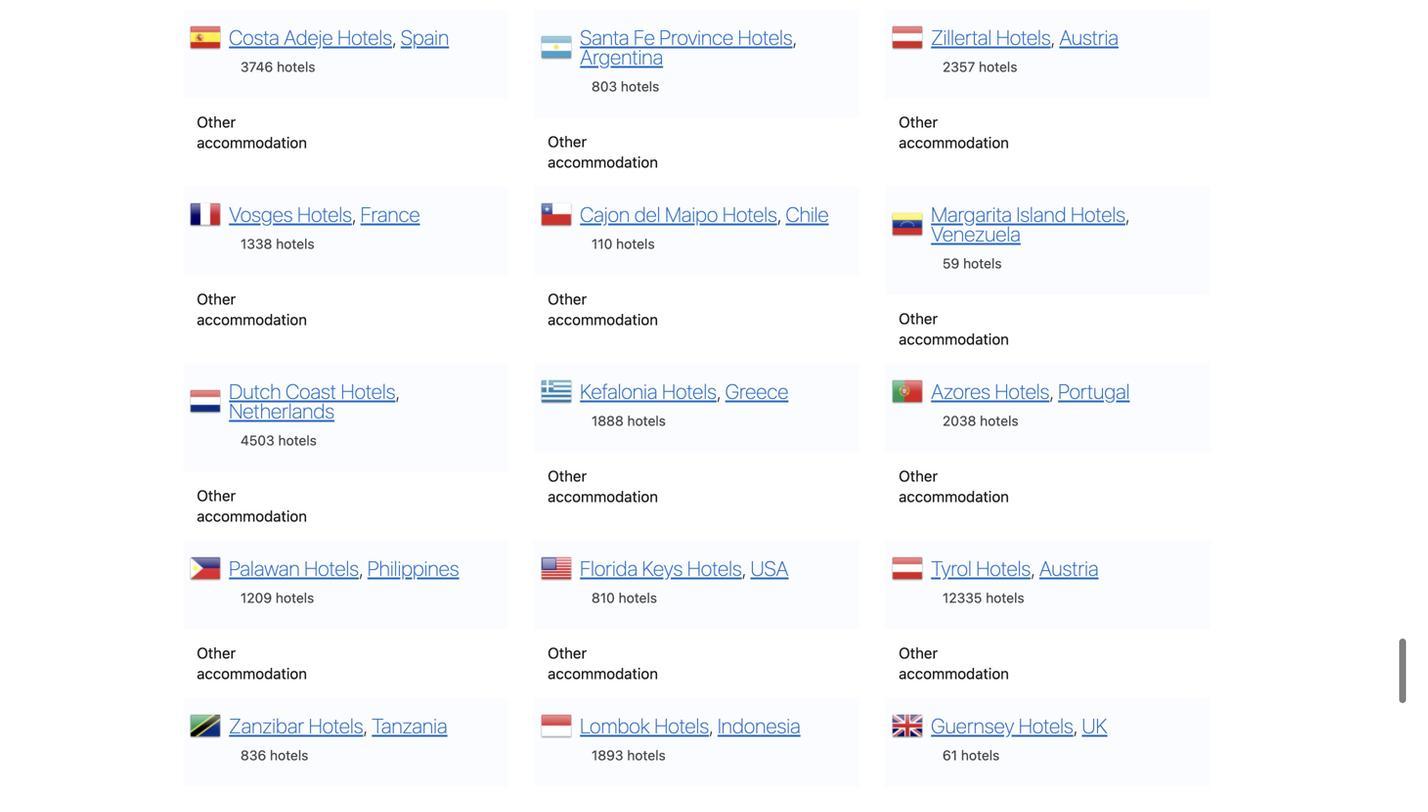 Task type: describe. For each thing, give the bounding box(es) containing it.
other for florida
[[548, 644, 587, 661]]

vosges hotels link
[[229, 202, 352, 226]]

other for kefalonia
[[548, 467, 587, 484]]

santa fe province hotels , argentina 803 hotels
[[580, 25, 797, 94]]

palawan hotels link
[[229, 556, 359, 580]]

cajon del maipo hotels , chile 110 hotels
[[580, 202, 829, 252]]

tyrol hotels , austria 12335 hotels
[[931, 556, 1099, 606]]

, inside zanzibar hotels , tanzania 836 hotels
[[363, 713, 367, 738]]

costa adeje hotels , spain 3746 hotels
[[229, 25, 449, 75]]

austria for tyrol hotels
[[1039, 556, 1099, 580]]

chile
[[786, 202, 829, 226]]

110
[[592, 235, 613, 252]]

tanzania
[[372, 713, 447, 738]]

netherlands
[[229, 398, 334, 423]]

accommodation for margarita
[[899, 330, 1009, 347]]

61
[[943, 747, 957, 763]]

accommodation for tyrol
[[899, 664, 1009, 682]]

other for zillertal
[[899, 113, 938, 130]]

spain
[[401, 25, 449, 49]]

, inside the palawan hotels , philippines 1209 hotels
[[359, 556, 363, 580]]

spain link
[[401, 25, 449, 49]]

zillertal
[[931, 25, 992, 49]]

guernsey hotels link
[[931, 713, 1073, 738]]

accommodation for vosges
[[197, 310, 307, 328]]

guernsey hotels , uk 61 hotels
[[931, 713, 1108, 763]]

other for vosges
[[197, 290, 236, 307]]

hotels inside costa adeje hotels , spain 3746 hotels
[[277, 58, 315, 75]]

vosges
[[229, 202, 293, 226]]

zanzibar
[[229, 713, 304, 738]]

zanzibar hotels , tanzania 836 hotels
[[229, 713, 447, 763]]

hotels inside guernsey hotels , uk 61 hotels
[[1019, 713, 1073, 738]]

margarita island hotels link
[[931, 202, 1125, 226]]

, inside "dutch coast hotels , netherlands 4503 hotels"
[[395, 379, 400, 403]]

cajon del maipo hotels link
[[580, 202, 777, 226]]

palawan hotels , philippines 1209 hotels
[[229, 556, 459, 606]]

costa
[[229, 25, 279, 49]]

coast
[[286, 379, 336, 403]]

hotels inside the zillertal hotels , austria 2357 hotels
[[996, 25, 1051, 49]]

margarita
[[931, 202, 1012, 226]]

other accommodation for azores
[[899, 467, 1009, 505]]

kefalonia
[[580, 379, 658, 403]]

hotels inside vosges hotels , france 1338 hotels
[[276, 235, 315, 252]]

lombok hotels , indonesia 1893 hotels
[[580, 713, 801, 763]]

, inside florida keys hotels , usa 810 hotels
[[742, 556, 746, 580]]

austria for zillertal hotels
[[1059, 25, 1119, 49]]

803
[[592, 78, 617, 94]]

other for azores
[[899, 467, 938, 484]]

azores
[[931, 379, 991, 403]]

other for margarita
[[899, 309, 938, 327]]

hotels inside azores hotels , portugal 2038 hotels
[[980, 412, 1019, 429]]

836
[[241, 747, 266, 763]]

del
[[634, 202, 661, 226]]

accommodation for azores
[[899, 487, 1009, 505]]

1893
[[592, 747, 623, 763]]

france link
[[361, 202, 420, 226]]

1888
[[592, 412, 624, 429]]

venezuela link
[[931, 221, 1021, 246]]

other for cajon
[[548, 290, 587, 307]]

adeje
[[284, 25, 333, 49]]

hotels inside azores hotels , portugal 2038 hotels
[[995, 379, 1050, 403]]

accommodation for florida
[[548, 664, 658, 682]]

greece
[[725, 379, 789, 403]]

guernsey
[[931, 713, 1014, 738]]

other for santa
[[548, 132, 587, 150]]

santa
[[580, 25, 629, 49]]

island
[[1016, 202, 1066, 226]]

indonesia
[[718, 713, 801, 738]]

indonesia link
[[718, 713, 801, 738]]

azores hotels link
[[931, 379, 1050, 403]]

other accommodation for cajon
[[548, 290, 658, 328]]

hotels inside guernsey hotels , uk 61 hotels
[[961, 747, 1000, 763]]

accommodation for dutch
[[197, 507, 307, 524]]

, inside santa fe province hotels , argentina 803 hotels
[[793, 25, 797, 49]]

zillertal hotels link
[[931, 25, 1051, 49]]

, inside azores hotels , portugal 2038 hotels
[[1050, 379, 1054, 403]]

hotels inside margarita island hotels , venezuela 59 hotels
[[1071, 202, 1125, 226]]

tanzania link
[[372, 713, 447, 738]]

other accommodation for dutch
[[197, 486, 307, 524]]

hotels inside zanzibar hotels , tanzania 836 hotels
[[270, 747, 308, 763]]

uk link
[[1082, 713, 1108, 738]]

costa adeje hotels link
[[229, 25, 392, 49]]

, inside the kefalonia hotels , greece 1888 hotels
[[717, 379, 721, 403]]

, inside the tyrol hotels , austria 12335 hotels
[[1031, 556, 1035, 580]]

usa link
[[751, 556, 789, 580]]

other for costa
[[197, 113, 236, 130]]

1338
[[241, 235, 272, 252]]

philippines
[[368, 556, 459, 580]]

zillertal hotels , austria 2357 hotels
[[931, 25, 1119, 75]]

province
[[659, 25, 734, 49]]



Task type: vqa. For each thing, say whether or not it's contained in the screenshot.


Task type: locate. For each thing, give the bounding box(es) containing it.
other accommodation up azores
[[899, 309, 1009, 347]]

hotels inside cajon del maipo hotels , chile 110 hotels
[[723, 202, 777, 226]]

accommodation up the vosges on the top of the page
[[197, 133, 307, 151]]

accommodation up zanzibar
[[197, 664, 307, 682]]

other accommodation for zillertal
[[899, 113, 1009, 151]]

other accommodation for florida
[[548, 644, 658, 682]]

accommodation for palawan
[[197, 664, 307, 682]]

1 vertical spatial austria link
[[1039, 556, 1099, 580]]

other accommodation down 1888
[[548, 467, 658, 505]]

, inside margarita island hotels , venezuela 59 hotels
[[1125, 202, 1130, 226]]

other accommodation down 2357
[[899, 113, 1009, 151]]

accommodation up dutch
[[197, 310, 307, 328]]

hotels right the "lombok"
[[654, 713, 709, 738]]

accommodation up "kefalonia"
[[548, 310, 658, 328]]

accommodation
[[197, 133, 307, 151], [899, 133, 1009, 151], [548, 153, 658, 170], [197, 310, 307, 328], [548, 310, 658, 328], [899, 330, 1009, 347], [548, 487, 658, 505], [899, 487, 1009, 505], [197, 507, 307, 524], [197, 664, 307, 682], [548, 664, 658, 682], [899, 664, 1009, 682]]

lombok
[[580, 713, 650, 738]]

hotels inside zanzibar hotels , tanzania 836 hotels
[[309, 713, 363, 738]]

hotels right keys
[[687, 556, 742, 580]]

hotels inside santa fe province hotels , argentina 803 hotels
[[738, 25, 793, 49]]

accommodation for cajon
[[548, 310, 658, 328]]

hotels inside lombok hotels , indonesia 1893 hotels
[[654, 713, 709, 738]]

kefalonia hotels link
[[580, 379, 717, 403]]

hotels down netherlands link
[[278, 432, 317, 448]]

fe
[[634, 25, 655, 49]]

hotels
[[338, 25, 392, 49], [738, 25, 793, 49], [996, 25, 1051, 49], [297, 202, 352, 226], [723, 202, 777, 226], [1071, 202, 1125, 226], [341, 379, 395, 403], [662, 379, 717, 403], [995, 379, 1050, 403], [304, 556, 359, 580], [687, 556, 742, 580], [976, 556, 1031, 580], [309, 713, 363, 738], [654, 713, 709, 738], [1019, 713, 1073, 738]]

hotels down "argentina"
[[621, 78, 659, 94]]

other for tyrol
[[899, 644, 938, 661]]

hotels inside vosges hotels , france 1338 hotels
[[297, 202, 352, 226]]

accommodation for costa
[[197, 133, 307, 151]]

hotels right adeje
[[338, 25, 392, 49]]

0 vertical spatial austria
[[1059, 25, 1119, 49]]

other for palawan
[[197, 644, 236, 661]]

venezuela
[[931, 221, 1021, 246]]

dutch coast hotels link
[[229, 379, 395, 403]]

hotels up 12335
[[976, 556, 1031, 580]]

other accommodation up guernsey
[[899, 644, 1009, 682]]

hotels down zanzibar hotels link
[[270, 747, 308, 763]]

austria inside the zillertal hotels , austria 2357 hotels
[[1059, 25, 1119, 49]]

, inside guernsey hotels , uk 61 hotels
[[1073, 713, 1078, 738]]

other accommodation up 'cajon'
[[548, 132, 658, 170]]

hotels down 'lombok hotels' link
[[627, 747, 666, 763]]

hotels left greece link
[[662, 379, 717, 403]]

accommodation for zillertal
[[899, 133, 1009, 151]]

france
[[361, 202, 420, 226]]

hotels inside the palawan hotels , philippines 1209 hotels
[[304, 556, 359, 580]]

hotels right 61
[[961, 747, 1000, 763]]

hotels inside the kefalonia hotels , greece 1888 hotels
[[662, 379, 717, 403]]

other accommodation for kefalonia
[[548, 467, 658, 505]]

hotels inside cajon del maipo hotels , chile 110 hotels
[[616, 235, 655, 252]]

, inside cajon del maipo hotels , chile 110 hotels
[[777, 202, 781, 226]]

argentina
[[580, 44, 663, 69]]

hotels right coast
[[341, 379, 395, 403]]

hotels right 810
[[619, 589, 657, 606]]

keys
[[642, 556, 683, 580]]

margarita island hotels , venezuela 59 hotels
[[931, 202, 1130, 271]]

hotels right the vosges on the top of the page
[[297, 202, 352, 226]]

other accommodation for margarita
[[899, 309, 1009, 347]]

other
[[197, 113, 236, 130], [899, 113, 938, 130], [548, 132, 587, 150], [197, 290, 236, 307], [548, 290, 587, 307], [899, 309, 938, 327], [548, 467, 587, 484], [899, 467, 938, 484], [197, 486, 236, 504], [197, 644, 236, 661], [548, 644, 587, 661], [899, 644, 938, 661]]

accommodation up guernsey
[[899, 664, 1009, 682]]

lombok hotels link
[[580, 713, 709, 738]]

dutch coast hotels , netherlands 4503 hotels
[[229, 379, 400, 448]]

austria link for zillertal hotels
[[1059, 25, 1119, 49]]

other accommodation for palawan
[[197, 644, 307, 682]]

hotels left chile
[[723, 202, 777, 226]]

hotels inside costa adeje hotels , spain 3746 hotels
[[338, 25, 392, 49]]

hotels inside the palawan hotels , philippines 1209 hotels
[[276, 589, 314, 606]]

maipo
[[665, 202, 718, 226]]

other accommodation down '110'
[[548, 290, 658, 328]]

other accommodation down 1338 in the left of the page
[[197, 290, 307, 328]]

austria inside the tyrol hotels , austria 12335 hotels
[[1039, 556, 1099, 580]]

other accommodation down "2038"
[[899, 467, 1009, 505]]

kefalonia hotels , greece 1888 hotels
[[580, 379, 789, 429]]

other for dutch
[[197, 486, 236, 504]]

portugal
[[1058, 379, 1130, 403]]

other accommodation up the "lombok"
[[548, 644, 658, 682]]

vosges hotels , france 1338 hotels
[[229, 202, 420, 252]]

dutch
[[229, 379, 281, 403]]

usa
[[751, 556, 789, 580]]

, inside the zillertal hotels , austria 2357 hotels
[[1051, 25, 1055, 49]]

cajon
[[580, 202, 630, 226]]

1209
[[241, 589, 272, 606]]

tyrol
[[931, 556, 972, 580]]

hotels inside florida keys hotels , usa 810 hotels
[[619, 589, 657, 606]]

59
[[943, 255, 960, 271]]

florida keys hotels link
[[580, 556, 742, 580]]

4503
[[241, 432, 274, 448]]

other accommodation up "palawan"
[[197, 486, 307, 524]]

1 vertical spatial austria
[[1039, 556, 1099, 580]]

, inside costa adeje hotels , spain 3746 hotels
[[392, 25, 396, 49]]

hotels
[[277, 58, 315, 75], [979, 58, 1017, 75], [621, 78, 659, 94], [276, 235, 315, 252], [616, 235, 655, 252], [963, 255, 1002, 271], [627, 412, 666, 429], [980, 412, 1019, 429], [278, 432, 317, 448], [276, 589, 314, 606], [619, 589, 657, 606], [986, 589, 1024, 606], [270, 747, 308, 763], [627, 747, 666, 763], [961, 747, 1000, 763]]

accommodation up margarita
[[899, 133, 1009, 151]]

uk
[[1082, 713, 1108, 738]]

accommodation up the florida at the bottom of page
[[548, 487, 658, 505]]

accommodation up azores
[[899, 330, 1009, 347]]

philippines link
[[368, 556, 459, 580]]

hotels inside "dutch coast hotels , netherlands 4503 hotels"
[[341, 379, 395, 403]]

other accommodation down 3746
[[197, 113, 307, 151]]

florida keys hotels , usa 810 hotels
[[580, 556, 789, 606]]

netherlands link
[[229, 398, 334, 423]]

azores hotels , portugal 2038 hotels
[[931, 379, 1130, 429]]

other accommodation
[[197, 113, 307, 151], [899, 113, 1009, 151], [548, 132, 658, 170], [197, 290, 307, 328], [548, 290, 658, 328], [899, 309, 1009, 347], [548, 467, 658, 505], [899, 467, 1009, 505], [197, 486, 307, 524], [197, 644, 307, 682], [548, 644, 658, 682], [899, 644, 1009, 682]]

hotels inside lombok hotels , indonesia 1893 hotels
[[627, 747, 666, 763]]

hotels inside the tyrol hotels , austria 12335 hotels
[[976, 556, 1031, 580]]

hotels inside "dutch coast hotels , netherlands 4503 hotels"
[[278, 432, 317, 448]]

hotels inside margarita island hotels , venezuela 59 hotels
[[963, 255, 1002, 271]]

accommodation for santa
[[548, 153, 658, 170]]

hotels down adeje
[[277, 58, 315, 75]]

other accommodation for vosges
[[197, 290, 307, 328]]

santa fe province hotels link
[[580, 25, 793, 49]]

hotels left uk
[[1019, 713, 1073, 738]]

hotels down "kefalonia hotels" link
[[627, 412, 666, 429]]

other accommodation for tyrol
[[899, 644, 1009, 682]]

hotels down vosges hotels link
[[276, 235, 315, 252]]

hotels down palawan hotels 'link'
[[276, 589, 314, 606]]

hotels inside the tyrol hotels , austria 12335 hotels
[[986, 589, 1024, 606]]

0 vertical spatial austria link
[[1059, 25, 1119, 49]]

hotels down del
[[616, 235, 655, 252]]

hotels right island
[[1071, 202, 1125, 226]]

2038
[[943, 412, 976, 429]]

hotels right 'zillertal'
[[996, 25, 1051, 49]]

hotels inside santa fe province hotels , argentina 803 hotels
[[621, 78, 659, 94]]

chile link
[[786, 202, 829, 226]]

hotels right zanzibar
[[309, 713, 363, 738]]

austria
[[1059, 25, 1119, 49], [1039, 556, 1099, 580]]

accommodation up the "lombok"
[[548, 664, 658, 682]]

other accommodation up zanzibar
[[197, 644, 307, 682]]

accommodation up 'cajon'
[[548, 153, 658, 170]]

, inside lombok hotels , indonesia 1893 hotels
[[709, 713, 713, 738]]

palawan
[[229, 556, 300, 580]]

12335
[[943, 589, 982, 606]]

austria link
[[1059, 25, 1119, 49], [1039, 556, 1099, 580]]

hotels down zillertal hotels link
[[979, 58, 1017, 75]]

hotels right azores
[[995, 379, 1050, 403]]

austria link for tyrol hotels
[[1039, 556, 1099, 580]]

hotels right "palawan"
[[304, 556, 359, 580]]

hotels down tyrol hotels link
[[986, 589, 1024, 606]]

hotels down azores hotels link
[[980, 412, 1019, 429]]

hotels down venezuela
[[963, 255, 1002, 271]]

810
[[592, 589, 615, 606]]

other accommodation for santa
[[548, 132, 658, 170]]

2357
[[943, 58, 975, 75]]

portugal link
[[1058, 379, 1130, 403]]

, inside vosges hotels , france 1338 hotels
[[352, 202, 356, 226]]

accommodation up tyrol
[[899, 487, 1009, 505]]

hotels right province
[[738, 25, 793, 49]]

hotels inside the zillertal hotels , austria 2357 hotels
[[979, 58, 1017, 75]]

hotels inside florida keys hotels , usa 810 hotels
[[687, 556, 742, 580]]

,
[[392, 25, 396, 49], [793, 25, 797, 49], [1051, 25, 1055, 49], [352, 202, 356, 226], [777, 202, 781, 226], [1125, 202, 1130, 226], [395, 379, 400, 403], [717, 379, 721, 403], [1050, 379, 1054, 403], [359, 556, 363, 580], [742, 556, 746, 580], [1031, 556, 1035, 580], [363, 713, 367, 738], [709, 713, 713, 738], [1073, 713, 1078, 738]]

zanzibar hotels link
[[229, 713, 363, 738]]

tyrol hotels link
[[931, 556, 1031, 580]]

argentina link
[[580, 44, 663, 69]]

florida
[[580, 556, 638, 580]]

accommodation up "palawan"
[[197, 507, 307, 524]]

hotels inside the kefalonia hotels , greece 1888 hotels
[[627, 412, 666, 429]]

greece link
[[725, 379, 789, 403]]

3746
[[241, 58, 273, 75]]

other accommodation for costa
[[197, 113, 307, 151]]

accommodation for kefalonia
[[548, 487, 658, 505]]



